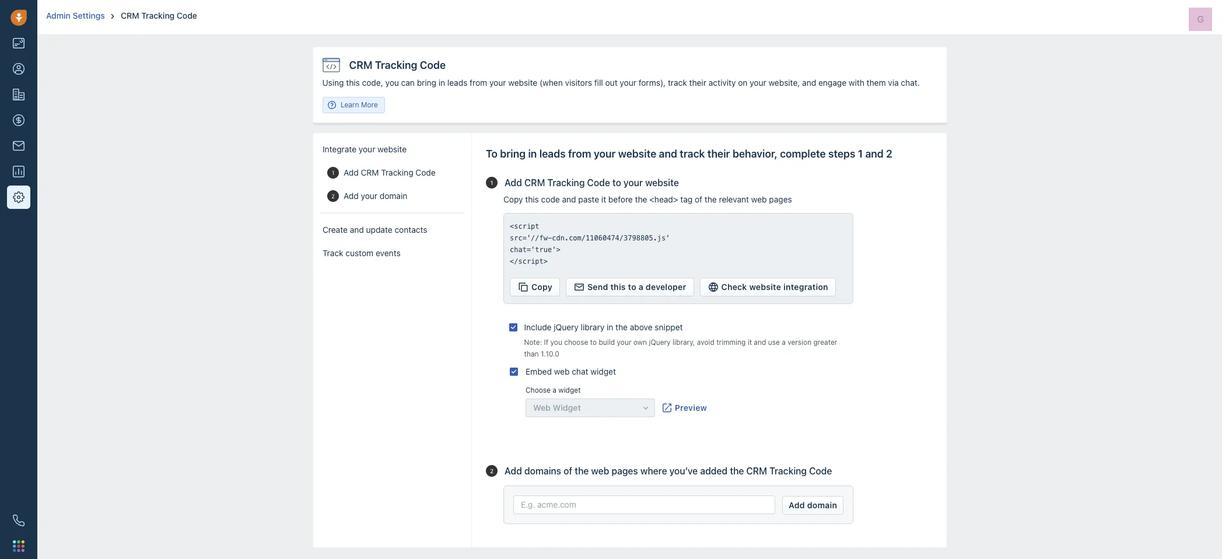 Task type: vqa. For each thing, say whether or not it's contained in the screenshot.
the Add deal
no



Task type: describe. For each thing, give the bounding box(es) containing it.
add for add crm tracking code to your website
[[505, 177, 522, 188]]

create and update contacts
[[323, 225, 427, 235]]

copy for copy this code and paste it before the <head> tag of the relevant web pages
[[504, 194, 523, 204]]

and left "track"
[[659, 148, 678, 160]]

and right steps
[[866, 148, 884, 160]]

choose a widget
[[526, 386, 581, 395]]

0 vertical spatial of
[[695, 194, 703, 204]]

you
[[551, 338, 563, 347]]

0 vertical spatial to
[[613, 177, 622, 188]]

chat
[[572, 367, 589, 377]]

in inside include jquery library in the above snippet note: if you choose to build your own jquery library, avoid trimming it and use a version greater than 1.10.0
[[607, 322, 614, 332]]

learn
[[341, 100, 359, 109]]

add crm tracking code to your website
[[505, 177, 679, 188]]

add domain button
[[783, 496, 844, 515]]

learn more
[[341, 100, 378, 109]]

use
[[769, 338, 780, 347]]

1.10.0
[[541, 350, 560, 358]]

domain inside button
[[808, 500, 838, 510]]

and right code
[[562, 194, 577, 204]]

admin
[[46, 11, 71, 20]]

the inside include jquery library in the above snippet note: if you choose to build your own jquery library, avoid trimming it and use a version greater than 1.10.0
[[616, 322, 628, 332]]

0 horizontal spatial jquery
[[554, 322, 579, 332]]

code
[[542, 194, 560, 204]]

this for copy
[[526, 194, 539, 204]]

own
[[634, 338, 647, 347]]

send this to a developer
[[588, 282, 687, 292]]

0 horizontal spatial a
[[553, 386, 557, 395]]

developer
[[646, 282, 687, 292]]

the right domains
[[575, 466, 589, 476]]

check website integration
[[722, 282, 829, 292]]

preview
[[675, 403, 708, 413]]

send this to a developer button
[[566, 278, 694, 297]]

send
[[588, 282, 609, 292]]

complete
[[781, 148, 826, 160]]

include jquery library in the above snippet note: if you choose to build your own jquery library, avoid trimming it and use a version greater than 1.10.0
[[525, 322, 838, 358]]

0 vertical spatial 1
[[859, 148, 863, 160]]

their
[[708, 148, 731, 160]]

domains
[[525, 466, 562, 476]]

crm right settings
[[121, 11, 139, 20]]

behavior,
[[733, 148, 778, 160]]

check
[[722, 282, 748, 292]]

choose
[[565, 338, 589, 347]]

admin settings link
[[46, 11, 107, 20]]

you've
[[670, 466, 698, 476]]

copy this code and paste it before the <head> tag of the relevant web pages
[[504, 194, 793, 204]]

your right integrate
[[359, 144, 375, 154]]

contacts
[[395, 225, 427, 235]]

integrate
[[323, 144, 356, 154]]

embed web chat widget
[[526, 367, 616, 377]]

and right create
[[350, 225, 364, 235]]

track custom events
[[323, 248, 401, 258]]

than
[[525, 350, 539, 358]]

note:
[[525, 338, 542, 347]]

0 horizontal spatial web
[[554, 367, 570, 377]]

1 horizontal spatial 2
[[490, 468, 494, 475]]

preview button
[[661, 399, 709, 417]]

0 vertical spatial pages
[[770, 194, 793, 204]]

bring
[[500, 148, 526, 160]]

added
[[701, 466, 728, 476]]

paste
[[579, 194, 600, 204]]

build
[[599, 338, 615, 347]]

website up copy this code and paste it before the <head> tag of the relevant web pages on the top
[[619, 148, 657, 160]]

from
[[569, 148, 592, 160]]

add your domain
[[344, 191, 407, 201]]

if
[[544, 338, 549, 347]]

web widget
[[534, 403, 581, 413]]

library
[[581, 322, 605, 332]]

check website integration button
[[700, 278, 836, 297]]

1 vertical spatial pages
[[612, 466, 639, 476]]

track
[[680, 148, 705, 160]]

more
[[361, 100, 378, 109]]

add domain
[[789, 500, 838, 510]]

0 horizontal spatial widget
[[559, 386, 581, 395]]

crm up code
[[525, 177, 545, 188]]

add for add domains of the web pages where you've added the crm tracking code
[[505, 466, 522, 476]]

include
[[525, 322, 552, 332]]

copy for copy
[[532, 282, 553, 292]]

trimming
[[717, 338, 746, 347]]

snippet
[[655, 322, 683, 332]]

leads
[[540, 148, 566, 160]]

<head>
[[650, 194, 679, 204]]

0 horizontal spatial 2
[[331, 193, 335, 200]]

website up 'add crm tracking code' at the top of the page
[[378, 144, 407, 154]]

a inside include jquery library in the above snippet note: if you choose to build your own jquery library, avoid trimming it and use a version greater than 1.10.0
[[782, 338, 786, 347]]

1 vertical spatial of
[[564, 466, 573, 476]]

2 vertical spatial 1
[[491, 179, 494, 186]]



Task type: locate. For each thing, give the bounding box(es) containing it.
add domains of the web pages where you've added the crm tracking code
[[505, 466, 833, 476]]

1 vertical spatial copy
[[532, 282, 553, 292]]

to left build
[[591, 338, 597, 347]]

0 vertical spatial in
[[529, 148, 537, 160]]

tag
[[681, 194, 693, 204]]

2 vertical spatial web
[[592, 466, 610, 476]]

your inside include jquery library in the above snippet note: if you choose to build your own jquery library, avoid trimming it and use a version greater than 1.10.0
[[617, 338, 632, 347]]

this left code
[[526, 194, 539, 204]]

integration
[[784, 282, 829, 292]]

in
[[529, 148, 537, 160], [607, 322, 614, 332]]

pages
[[770, 194, 793, 204], [612, 466, 639, 476]]

widget
[[553, 403, 581, 413]]

0 vertical spatial it
[[602, 194, 607, 204]]

where
[[641, 466, 668, 476]]

create
[[323, 225, 348, 235]]

1 vertical spatial a
[[782, 338, 786, 347]]

a inside button
[[639, 282, 644, 292]]

of right tag
[[695, 194, 703, 204]]

jquery
[[554, 322, 579, 332], [649, 338, 671, 347]]

integrate your website
[[323, 144, 407, 154]]

1 horizontal spatial jquery
[[649, 338, 671, 347]]

widget right chat
[[591, 367, 616, 377]]

it
[[602, 194, 607, 204], [748, 338, 752, 347]]

custom
[[346, 248, 373, 258]]

2 horizontal spatial 1
[[859, 148, 863, 160]]

1 horizontal spatial this
[[611, 282, 626, 292]]

2 right steps
[[887, 148, 893, 160]]

the right added
[[730, 466, 745, 476]]

relevant
[[719, 194, 750, 204]]

a right use
[[782, 338, 786, 347]]

to inside button
[[629, 282, 637, 292]]

phone image
[[13, 515, 25, 527]]

to bring in leads from your website and track their behavior, complete steps 1 and 2
[[486, 148, 893, 160]]

1 horizontal spatial of
[[695, 194, 703, 204]]

your up before at the top of page
[[624, 177, 643, 188]]

widget
[[591, 367, 616, 377], [559, 386, 581, 395]]

0 horizontal spatial it
[[602, 194, 607, 204]]

events
[[376, 248, 401, 258]]

greater
[[814, 338, 838, 347]]

2 vertical spatial to
[[591, 338, 597, 347]]

website right check
[[750, 282, 782, 292]]

pages right the "relevant" at the top right of the page
[[770, 194, 793, 204]]

1 horizontal spatial domain
[[808, 500, 838, 510]]

0 horizontal spatial pages
[[612, 466, 639, 476]]

web
[[752, 194, 767, 204], [554, 367, 570, 377], [592, 466, 610, 476]]

library,
[[673, 338, 696, 347]]

before
[[609, 194, 633, 204]]

1 horizontal spatial to
[[613, 177, 622, 188]]

1 vertical spatial jquery
[[649, 338, 671, 347]]

crm
[[121, 11, 139, 20], [361, 168, 379, 177], [525, 177, 545, 188], [747, 466, 768, 476]]

add for add domain
[[789, 500, 806, 510]]

jquery up you
[[554, 322, 579, 332]]

1 horizontal spatial 1
[[491, 179, 494, 186]]

it inside include jquery library in the above snippet note: if you choose to build your own jquery library, avoid trimming it and use a version greater than 1.10.0
[[748, 338, 752, 347]]

1 vertical spatial 1
[[332, 169, 334, 176]]

0 horizontal spatial in
[[529, 148, 537, 160]]

web right the "relevant" at the top right of the page
[[752, 194, 767, 204]]

pages left where
[[612, 466, 639, 476]]

update
[[366, 225, 392, 235]]

1 vertical spatial to
[[629, 282, 637, 292]]

1 vertical spatial domain
[[808, 500, 838, 510]]

jquery down snippet
[[649, 338, 671, 347]]

1 vertical spatial web
[[554, 367, 570, 377]]

0 vertical spatial this
[[526, 194, 539, 204]]

track
[[323, 248, 343, 258]]

1 horizontal spatial copy
[[532, 282, 553, 292]]

0 vertical spatial web
[[752, 194, 767, 204]]

2 up create
[[331, 193, 335, 200]]

copy up include
[[532, 282, 553, 292]]

the
[[635, 194, 648, 204], [705, 194, 717, 204], [616, 322, 628, 332], [575, 466, 589, 476], [730, 466, 745, 476]]

2 horizontal spatial to
[[629, 282, 637, 292]]

crm tracking code
[[121, 11, 197, 20]]

0 horizontal spatial this
[[526, 194, 539, 204]]

E.g. acme.com text field
[[514, 496, 776, 514]]

None text field
[[510, 221, 848, 267]]

0 horizontal spatial copy
[[504, 194, 523, 204]]

to inside include jquery library in the above snippet note: if you choose to build your own jquery library, avoid trimming it and use a version greater than 1.10.0
[[591, 338, 597, 347]]

your right from
[[594, 148, 616, 160]]

1 vertical spatial 2
[[331, 193, 335, 200]]

and left use
[[754, 338, 767, 347]]

0 horizontal spatial domain
[[380, 191, 407, 201]]

this for send
[[611, 282, 626, 292]]

and inside include jquery library in the above snippet note: if you choose to build your own jquery library, avoid trimming it and use a version greater than 1.10.0
[[754, 338, 767, 347]]

2 vertical spatial 2
[[490, 468, 494, 475]]

a left developer
[[639, 282, 644, 292]]

avoid
[[697, 338, 715, 347]]

website
[[378, 144, 407, 154], [619, 148, 657, 160], [646, 177, 679, 188], [750, 282, 782, 292]]

version
[[788, 338, 812, 347]]

2 left domains
[[490, 468, 494, 475]]

and
[[659, 148, 678, 160], [866, 148, 884, 160], [562, 194, 577, 204], [350, 225, 364, 235], [754, 338, 767, 347]]

web left chat
[[554, 367, 570, 377]]

website up <head>
[[646, 177, 679, 188]]

0 horizontal spatial to
[[591, 338, 597, 347]]

0 vertical spatial jquery
[[554, 322, 579, 332]]

crm right added
[[747, 466, 768, 476]]

copy
[[504, 194, 523, 204], [532, 282, 553, 292]]

a right choose
[[553, 386, 557, 395]]

domain
[[380, 191, 407, 201], [808, 500, 838, 510]]

crm down integrate your website
[[361, 168, 379, 177]]

add
[[344, 168, 359, 177], [505, 177, 522, 188], [344, 191, 359, 201], [505, 466, 522, 476], [789, 500, 806, 510]]

0 vertical spatial 2
[[887, 148, 893, 160]]

website inside check website integration button
[[750, 282, 782, 292]]

0 vertical spatial a
[[639, 282, 644, 292]]

2 horizontal spatial a
[[782, 338, 786, 347]]

learn more link
[[323, 97, 385, 113]]

widget up widget
[[559, 386, 581, 395]]

it right trimming
[[748, 338, 752, 347]]

add crm tracking code
[[344, 168, 436, 177]]

1 horizontal spatial it
[[748, 338, 752, 347]]

1
[[859, 148, 863, 160], [332, 169, 334, 176], [491, 179, 494, 186]]

0 horizontal spatial of
[[564, 466, 573, 476]]

2 horizontal spatial web
[[752, 194, 767, 204]]

1 horizontal spatial pages
[[770, 194, 793, 204]]

1 vertical spatial widget
[[559, 386, 581, 395]]

2
[[887, 148, 893, 160], [331, 193, 335, 200], [490, 468, 494, 475]]

1 down integrate
[[332, 169, 334, 176]]

add for add crm tracking code
[[344, 168, 359, 177]]

0 vertical spatial widget
[[591, 367, 616, 377]]

1 horizontal spatial widget
[[591, 367, 616, 377]]

in right bring
[[529, 148, 537, 160]]

web left where
[[592, 466, 610, 476]]

the left the "relevant" at the top right of the page
[[705, 194, 717, 204]]

the left the above
[[616, 322, 628, 332]]

the right before at the top of page
[[635, 194, 648, 204]]

steps
[[829, 148, 856, 160]]

1 vertical spatial it
[[748, 338, 752, 347]]

2 horizontal spatial 2
[[887, 148, 893, 160]]

code
[[177, 11, 197, 20], [416, 168, 436, 177], [588, 177, 611, 188], [810, 466, 833, 476]]

1 down to
[[491, 179, 494, 186]]

embed
[[526, 367, 552, 377]]

of
[[695, 194, 703, 204], [564, 466, 573, 476]]

web widget button
[[526, 399, 656, 417]]

to left developer
[[629, 282, 637, 292]]

2 vertical spatial a
[[553, 386, 557, 395]]

1 horizontal spatial a
[[639, 282, 644, 292]]

of right domains
[[564, 466, 573, 476]]

1 horizontal spatial web
[[592, 466, 610, 476]]

copy inside button
[[532, 282, 553, 292]]

to up before at the top of page
[[613, 177, 622, 188]]

freshworks switcher image
[[13, 541, 25, 552]]

1 vertical spatial this
[[611, 282, 626, 292]]

tracking
[[141, 11, 175, 20], [381, 168, 413, 177], [548, 177, 585, 188], [770, 466, 807, 476]]

your down 'add crm tracking code' at the top of the page
[[361, 191, 377, 201]]

your
[[359, 144, 375, 154], [594, 148, 616, 160], [624, 177, 643, 188], [361, 191, 377, 201], [617, 338, 632, 347]]

choose
[[526, 386, 551, 395]]

settings
[[73, 11, 105, 20]]

this
[[526, 194, 539, 204], [611, 282, 626, 292]]

this right send
[[611, 282, 626, 292]]

copy left code
[[504, 194, 523, 204]]

0 vertical spatial domain
[[380, 191, 407, 201]]

copy button
[[510, 278, 560, 297]]

add inside add domain button
[[789, 500, 806, 510]]

in up build
[[607, 322, 614, 332]]

this inside button
[[611, 282, 626, 292]]

0 horizontal spatial 1
[[332, 169, 334, 176]]

web
[[534, 403, 551, 413]]

phone element
[[7, 509, 30, 532]]

1 vertical spatial in
[[607, 322, 614, 332]]

a
[[639, 282, 644, 292], [782, 338, 786, 347], [553, 386, 557, 395]]

to
[[486, 148, 498, 160]]

add for add your domain
[[344, 191, 359, 201]]

0 vertical spatial copy
[[504, 194, 523, 204]]

1 right steps
[[859, 148, 863, 160]]

to
[[613, 177, 622, 188], [629, 282, 637, 292], [591, 338, 597, 347]]

admin settings
[[46, 11, 105, 20]]

1 horizontal spatial in
[[607, 322, 614, 332]]

above
[[630, 322, 653, 332]]

your left own
[[617, 338, 632, 347]]

it right 'paste'
[[602, 194, 607, 204]]



